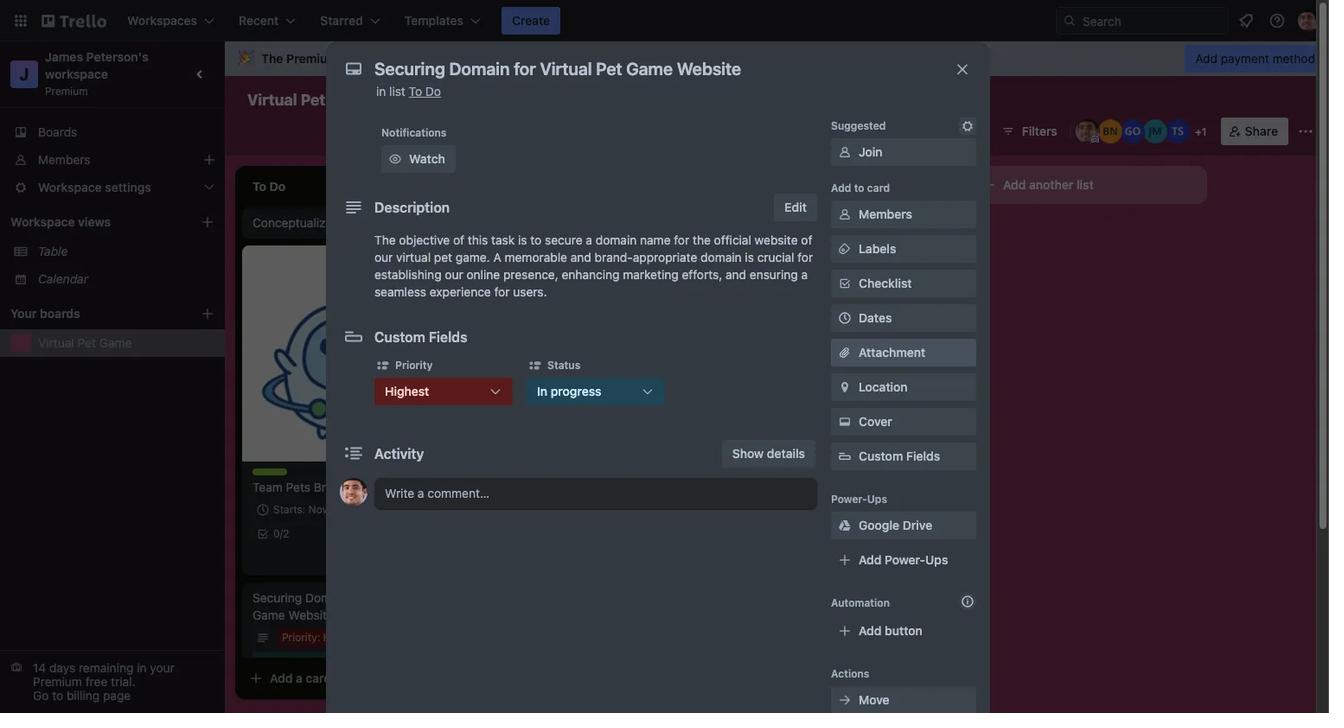Task type: locate. For each thing, give the bounding box(es) containing it.
0 vertical spatial game
[[329, 91, 372, 109]]

+ 1
[[1195, 125, 1207, 138]]

the left the objective
[[374, 233, 396, 247]]

is down official at right
[[745, 250, 754, 265]]

🎉 the premium free trial for james peterson's workspace ends in 14 days.
[[239, 51, 686, 66]]

pet inside "securing domain for virtual pet game website"
[[409, 591, 428, 605]]

members up labels
[[859, 207, 912, 221]]

presence,
[[503, 267, 558, 282]]

starts: nov 27
[[273, 503, 343, 516]]

0 vertical spatial custom
[[374, 329, 425, 345]]

list left to at the left
[[389, 84, 405, 99]]

game left the star or unstar board "icon"
[[329, 91, 372, 109]]

sm image left location
[[836, 379, 853, 396]]

1 horizontal spatial free
[[341, 51, 365, 66]]

and up enhancing
[[571, 250, 591, 265]]

share button
[[1221, 118, 1288, 145]]

a down status : in progress
[[296, 671, 303, 686]]

crucial
[[757, 250, 794, 265]]

move
[[859, 693, 889, 707]]

gary orlando (garyorlando) image
[[1120, 119, 1145, 144]]

1 vertical spatial members
[[859, 207, 912, 221]]

0 horizontal spatial workspace
[[45, 67, 108, 81]]

0 horizontal spatial in
[[137, 661, 147, 675]]

add a card for 1st create from template… image from right
[[761, 222, 822, 237]]

0 vertical spatial our
[[374, 250, 393, 265]]

1 vertical spatial fields
[[906, 449, 940, 463]]

1 vertical spatial free
[[85, 674, 108, 689]]

1 horizontal spatial progress
[[551, 384, 601, 399]]

seamless
[[374, 284, 426, 299]]

0 notifications image
[[1236, 10, 1256, 31]]

1 horizontal spatial 1
[[1202, 125, 1207, 138]]

premium
[[286, 51, 338, 66], [45, 85, 88, 98], [33, 674, 82, 689]]

add another list button
[[972, 166, 1207, 204]]

priority up status : in progress
[[282, 631, 317, 644]]

fields down cover link
[[906, 449, 940, 463]]

2 create from template… image from the left
[[934, 223, 948, 237]]

0 vertical spatial james peterson (jamespeterson93) image
[[1298, 10, 1319, 31]]

0 vertical spatial progress
[[551, 384, 601, 399]]

j link
[[10, 61, 38, 88]]

banner containing 🎉
[[225, 42, 1329, 76]]

for
[[394, 51, 410, 66], [674, 233, 689, 247], [798, 250, 813, 265], [494, 284, 510, 299], [351, 591, 366, 605]]

premium inside the 14 days remaining in your premium free trial. go to billing page
[[33, 674, 82, 689]]

add a card for 2nd create from template… image from the right
[[515, 222, 577, 237]]

1 horizontal spatial power-
[[885, 553, 925, 567]]

sm image left checklist
[[836, 275, 853, 292]]

memorable
[[505, 250, 567, 265]]

1 horizontal spatial workspace
[[520, 51, 583, 66]]

1 create from template… image from the left
[[688, 223, 702, 237]]

0 vertical spatial in
[[618, 51, 628, 66]]

1 vertical spatial to
[[530, 233, 542, 247]]

for right crucial
[[798, 250, 813, 265]]

james up do
[[413, 51, 451, 66]]

to do link
[[409, 84, 441, 99]]

1 horizontal spatial fields
[[906, 449, 940, 463]]

add payment method
[[1195, 51, 1315, 66]]

members link down the boards
[[0, 146, 225, 174]]

1 vertical spatial power-
[[885, 553, 925, 567]]

sm image inside move link
[[836, 692, 853, 709]]

pet inside virtual pet game link
[[77, 336, 96, 350]]

1 vertical spatial progress
[[307, 655, 350, 668]]

add board image
[[201, 307, 214, 321]]

add another list
[[1003, 177, 1094, 192]]

create from template… image up the checklist link
[[934, 223, 948, 237]]

search image
[[1063, 14, 1077, 28]]

2 vertical spatial game
[[252, 608, 285, 623]]

a down edit button
[[787, 222, 794, 237]]

game down your boards with 1 items "element"
[[99, 336, 132, 350]]

1 vertical spatial status
[[258, 655, 289, 668]]

workspace down create "button"
[[520, 51, 583, 66]]

status : in progress
[[258, 655, 350, 668]]

power- down google drive
[[885, 553, 925, 567]]

sm image left cover
[[836, 413, 853, 431]]

the right 🎉
[[261, 51, 283, 66]]

1 horizontal spatial add a card button
[[488, 216, 681, 244]]

trial
[[368, 51, 390, 66]]

0 vertical spatial 1
[[1202, 125, 1207, 138]]

in right ends
[[618, 51, 628, 66]]

of
[[453, 233, 464, 247], [801, 233, 812, 247]]

free
[[341, 51, 365, 66], [85, 674, 108, 689]]

game inside "securing domain for virtual pet game website"
[[252, 608, 285, 623]]

this
[[468, 233, 488, 247]]

our
[[374, 250, 393, 265], [445, 267, 463, 282]]

add a card button for 1st create from template… image from right
[[733, 216, 927, 244]]

create button
[[502, 7, 560, 35]]

add up crucial
[[761, 222, 784, 237]]

1 vertical spatial 14
[[33, 661, 46, 675]]

add power-ups link
[[831, 546, 976, 574]]

0 vertical spatial virtual pet game
[[247, 91, 372, 109]]

2 of from the left
[[801, 233, 812, 247]]

the
[[261, 51, 283, 66], [374, 233, 396, 247]]

for left the the
[[674, 233, 689, 247]]

Search field
[[1077, 8, 1228, 34]]

14 left days
[[33, 661, 46, 675]]

: for priority
[[317, 631, 320, 644]]

0 horizontal spatial 1
[[396, 503, 401, 516]]

users.
[[513, 284, 547, 299]]

the inside the objective of this task is to secure a domain name for the official website of our virtual pet game. a memorable and brand-appropriate domain is crucial for establishing our online presence, enhancing marketing efforts, and ensuring a seamless experience for users.
[[374, 233, 396, 247]]

1 horizontal spatial of
[[801, 233, 812, 247]]

board image
[[457, 93, 471, 106]]

1 horizontal spatial members
[[859, 207, 912, 221]]

0 horizontal spatial to
[[52, 688, 63, 703]]

2 vertical spatial premium
[[33, 674, 82, 689]]

suggested
[[831, 119, 886, 132]]

edit
[[785, 200, 807, 214]]

0 vertical spatial :
[[317, 631, 320, 644]]

create from template… image left official at right
[[688, 223, 702, 237]]

automation
[[831, 597, 890, 610]]

1 horizontal spatial pet
[[301, 91, 325, 109]]

1 vertical spatial pets
[[286, 480, 310, 495]]

custom fields down cover link
[[859, 449, 940, 463]]

a up memorable
[[541, 222, 548, 237]]

to right go
[[52, 688, 63, 703]]

domain up the brand-
[[596, 233, 637, 247]]

2 horizontal spatial game
[[329, 91, 372, 109]]

priority : highest
[[282, 631, 361, 644]]

add down status : in progress
[[270, 671, 293, 686]]

1 vertical spatial premium
[[45, 85, 88, 98]]

sm image for checklist
[[836, 275, 853, 292]]

the inside banner
[[261, 51, 283, 66]]

list right "another"
[[1077, 177, 1094, 192]]

show menu image
[[1297, 123, 1314, 140]]

priority down seamless
[[395, 359, 433, 372]]

sm image inside location link
[[836, 379, 853, 396]]

0 vertical spatial status
[[547, 359, 580, 372]]

sm image for location
[[836, 379, 853, 396]]

14 left days.
[[635, 51, 648, 66]]

ups down the drive
[[925, 553, 948, 567]]

0 vertical spatial virtual
[[247, 91, 297, 109]]

domain down official at right
[[701, 250, 742, 265]]

workspace visible image
[[422, 93, 436, 107]]

team pets brainstorm link
[[252, 479, 446, 496]]

virtual pet game down confetti image
[[247, 91, 372, 109]]

custom down cover
[[859, 449, 903, 463]]

members link up labels link
[[831, 201, 976, 228]]

sm image left watch
[[387, 150, 404, 168]]

nov
[[308, 503, 328, 516]]

1 vertical spatial ups
[[925, 553, 948, 567]]

sm image left the join
[[836, 144, 853, 161]]

sm image left the in progress
[[489, 383, 502, 400]]

0 horizontal spatial peterson's
[[86, 49, 149, 64]]

add a card button down edit
[[733, 216, 927, 244]]

2 horizontal spatial in
[[618, 51, 628, 66]]

0 vertical spatial fields
[[429, 329, 468, 345]]

1 horizontal spatial status
[[547, 359, 580, 372]]

sm image down actions
[[836, 692, 853, 709]]

boards
[[40, 306, 80, 321]]

0 vertical spatial in
[[537, 384, 547, 399]]

to
[[409, 84, 422, 99]]

to inside the objective of this task is to secure a domain name for the official website of our virtual pet game. a memorable and brand-appropriate domain is crucial for establishing our online presence, enhancing marketing efforts, and ensuring a seamless experience for users.
[[530, 233, 542, 247]]

2 horizontal spatial add a card button
[[733, 216, 927, 244]]

0 horizontal spatial add a card button
[[242, 665, 436, 693]]

game down securing
[[252, 608, 285, 623]]

1 right tara schultz (taraschultz7) icon
[[1202, 125, 1207, 138]]

add a card button down priority : highest at bottom
[[242, 665, 436, 693]]

add a card down status : in progress
[[270, 671, 331, 686]]

sm image for watch
[[387, 150, 404, 168]]

sm image left filters button
[[959, 118, 976, 135]]

1 vertical spatial in
[[376, 84, 386, 99]]

notifications
[[381, 126, 447, 139]]

sm image
[[387, 150, 404, 168], [836, 275, 853, 292], [836, 379, 853, 396], [836, 517, 853, 534], [836, 692, 853, 709]]

1 right james peterson (jamespeterson93) icon
[[396, 503, 401, 516]]

card
[[867, 182, 890, 195], [551, 222, 577, 237], [797, 222, 822, 237], [306, 671, 331, 686]]

power- up google
[[831, 493, 867, 506]]

efforts,
[[682, 267, 722, 282]]

a
[[493, 250, 501, 265]]

14
[[635, 51, 648, 66], [33, 661, 46, 675]]

workspace inside james peterson's workspace premium
[[45, 67, 108, 81]]

days
[[49, 661, 75, 675]]

filters
[[1022, 124, 1057, 138]]

status
[[547, 359, 580, 372], [258, 655, 289, 668]]

pets right 'conceptualize'
[[335, 215, 360, 230]]

and right efforts,
[[726, 267, 746, 282]]

Board name text field
[[239, 86, 381, 114]]

premium inside james peterson's workspace premium
[[45, 85, 88, 98]]

0 vertical spatial to
[[854, 182, 864, 195]]

of left this
[[453, 233, 464, 247]]

🎉
[[239, 51, 254, 66]]

2 vertical spatial to
[[52, 688, 63, 703]]

conceptualize pets
[[252, 215, 360, 230]]

in left your
[[137, 661, 147, 675]]

0 horizontal spatial priority
[[282, 631, 317, 644]]

0 horizontal spatial free
[[85, 674, 108, 689]]

j
[[19, 64, 29, 84]]

in progress
[[537, 384, 601, 399]]

virtual pet game down your boards with 1 items "element"
[[38, 336, 132, 350]]

1 horizontal spatial is
[[745, 250, 754, 265]]

0 horizontal spatial virtual
[[38, 336, 74, 350]]

add down the automation
[[859, 623, 882, 638]]

to inside the 14 days remaining in your premium free trial. go to billing page
[[52, 688, 63, 703]]

sm image inside the checklist link
[[836, 275, 853, 292]]

1 horizontal spatial virtual
[[247, 91, 297, 109]]

priority for priority : highest
[[282, 631, 317, 644]]

:
[[317, 631, 320, 644], [289, 655, 292, 668]]

list inside button
[[1077, 177, 1094, 192]]

james right j
[[45, 49, 83, 64]]

peterson's up board "image"
[[454, 51, 517, 66]]

1 vertical spatial workspace
[[45, 67, 108, 81]]

0 horizontal spatial the
[[261, 51, 283, 66]]

1 horizontal spatial the
[[374, 233, 396, 247]]

1 horizontal spatial add a card
[[515, 222, 577, 237]]

add left "another"
[[1003, 177, 1026, 192]]

create a view image
[[201, 215, 214, 229]]

1 horizontal spatial priority
[[395, 359, 433, 372]]

workspace
[[520, 51, 583, 66], [45, 67, 108, 81]]

2 vertical spatial james peterson (jamespeterson93) image
[[429, 548, 450, 569]]

1 horizontal spatial and
[[726, 267, 746, 282]]

a right secure
[[586, 233, 592, 247]]

1 horizontal spatial to
[[530, 233, 542, 247]]

color: bold lime, title: "team task" element
[[252, 469, 305, 482]]

1 horizontal spatial list
[[1077, 177, 1094, 192]]

sm image down power-ups
[[836, 517, 853, 534]]

custom fields
[[374, 329, 468, 345], [859, 449, 940, 463]]

virtual right domain
[[370, 591, 406, 605]]

fields inside button
[[906, 449, 940, 463]]

team left task
[[252, 469, 279, 482]]

james peterson (jamespeterson93) image
[[1298, 10, 1319, 31], [1075, 119, 1100, 144], [429, 548, 450, 569]]

peterson's
[[86, 49, 149, 64], [454, 51, 517, 66]]

1 horizontal spatial ups
[[925, 553, 948, 567]]

1 horizontal spatial peterson's
[[454, 51, 517, 66]]

add a card button
[[488, 216, 681, 244], [733, 216, 927, 244], [242, 665, 436, 693]]

status up the in progress
[[547, 359, 580, 372]]

sm image inside the join link
[[836, 144, 853, 161]]

0 vertical spatial free
[[341, 51, 365, 66]]

sm image for move
[[836, 692, 853, 709]]

0 vertical spatial workspace
[[520, 51, 583, 66]]

: down website
[[317, 631, 320, 644]]

add a card up memorable
[[515, 222, 577, 237]]

0 vertical spatial the
[[261, 51, 283, 66]]

1 vertical spatial custom fields
[[859, 449, 940, 463]]

james peterson's workspace link
[[45, 49, 152, 81]]

0 vertical spatial pet
[[301, 91, 325, 109]]

free inside the 14 days remaining in your premium free trial. go to billing page
[[85, 674, 108, 689]]

james
[[45, 49, 83, 64], [413, 51, 451, 66]]

custom down seamless
[[374, 329, 425, 345]]

None text field
[[366, 54, 936, 85]]

cover
[[859, 414, 892, 429]]

/
[[280, 527, 283, 540]]

1 vertical spatial our
[[445, 267, 463, 282]]

sm image left labels
[[836, 240, 853, 258]]

trial.
[[111, 674, 135, 689]]

workspace right j
[[45, 67, 108, 81]]

custom
[[374, 329, 425, 345], [859, 449, 903, 463]]

0 horizontal spatial create from template… image
[[688, 223, 702, 237]]

team task team pets brainstorm
[[252, 469, 375, 495]]

1 vertical spatial highest
[[323, 631, 361, 644]]

1 horizontal spatial custom fields
[[859, 449, 940, 463]]

1 vertical spatial virtual
[[38, 336, 74, 350]]

team up the starts:
[[252, 480, 283, 495]]

sm image down seamless
[[374, 357, 392, 374]]

: down priority : highest at bottom
[[289, 655, 292, 668]]

your
[[150, 661, 175, 675]]

another
[[1029, 177, 1073, 192]]

your boards with 1 items element
[[10, 304, 175, 324]]

fields down experience
[[429, 329, 468, 345]]

automation image
[[965, 118, 989, 142]]

0 horizontal spatial :
[[289, 655, 292, 668]]

2 horizontal spatial add a card
[[761, 222, 822, 237]]

in left the star or unstar board "icon"
[[376, 84, 386, 99]]

pets
[[335, 215, 360, 230], [286, 480, 310, 495]]

create from template… image
[[688, 223, 702, 237], [934, 223, 948, 237]]

virtual pet game inside board name text box
[[247, 91, 372, 109]]

for right domain
[[351, 591, 366, 605]]

members down the boards
[[38, 152, 90, 167]]

add a card down edit button
[[761, 222, 822, 237]]

0 vertical spatial domain
[[596, 233, 637, 247]]

virtual down confetti image
[[247, 91, 297, 109]]

highest up activity
[[385, 384, 429, 399]]

team
[[252, 469, 279, 482], [252, 480, 283, 495]]

virtual pet game
[[247, 91, 372, 109], [38, 336, 132, 350]]

premium inside banner
[[286, 51, 338, 66]]

1 vertical spatial list
[[1077, 177, 1094, 192]]

fields
[[429, 329, 468, 345], [906, 449, 940, 463]]

virtual
[[247, 91, 297, 109], [38, 336, 74, 350], [370, 591, 406, 605]]

custom inside button
[[859, 449, 903, 463]]

is right task
[[518, 233, 527, 247]]

0 horizontal spatial members link
[[0, 146, 225, 174]]

sm image
[[959, 118, 976, 135], [836, 144, 853, 161], [836, 206, 853, 223], [836, 240, 853, 258], [374, 357, 392, 374], [527, 357, 544, 374], [489, 383, 502, 400], [641, 383, 655, 400], [836, 413, 853, 431]]

2 vertical spatial pet
[[409, 591, 428, 605]]

virtual down boards
[[38, 336, 74, 350]]

establishing
[[374, 267, 442, 282]]

banner
[[225, 42, 1329, 76]]

attachment
[[859, 345, 925, 360]]

attachment button
[[831, 339, 976, 367]]

progress
[[551, 384, 601, 399], [307, 655, 350, 668]]

1 vertical spatial :
[[289, 655, 292, 668]]

sm image for google drive
[[836, 517, 853, 534]]

2 vertical spatial in
[[137, 661, 147, 675]]

peterson's inside james peterson's workspace premium
[[86, 49, 149, 64]]

1 vertical spatial james peterson (jamespeterson93) image
[[1075, 119, 1100, 144]]

sm image inside watch button
[[387, 150, 404, 168]]

pets up the starts:
[[286, 480, 310, 495]]

highest down "securing domain for virtual pet game website"
[[323, 631, 361, 644]]

peterson's up boards link
[[86, 49, 149, 64]]

add right task
[[515, 222, 538, 237]]

1 vertical spatial priority
[[282, 631, 317, 644]]

add a card button up the brand-
[[488, 216, 681, 244]]

sm image right the in progress
[[641, 383, 655, 400]]

to up memorable
[[530, 233, 542, 247]]

sm image down add to card in the right top of the page
[[836, 206, 853, 223]]

power-ups
[[831, 493, 887, 506]]

create
[[512, 13, 550, 28]]

list
[[389, 84, 405, 99], [1077, 177, 1094, 192]]

status down priority : highest at bottom
[[258, 655, 289, 668]]

0 vertical spatial ups
[[867, 493, 887, 506]]

14 inside the 14 days remaining in your premium free trial. go to billing page
[[33, 661, 46, 675]]

0 vertical spatial members link
[[0, 146, 225, 174]]



Task type: vqa. For each thing, say whether or not it's contained in the screenshot.
Cover link
yes



Task type: describe. For each thing, give the bounding box(es) containing it.
join link
[[831, 138, 976, 166]]

in inside the 14 days remaining in your premium free trial. go to billing page
[[137, 661, 147, 675]]

workspace inside banner
[[520, 51, 583, 66]]

0 vertical spatial list
[[389, 84, 405, 99]]

status for status : in progress
[[258, 655, 289, 668]]

activity
[[374, 446, 424, 462]]

tara schultz (taraschultz7) image
[[1165, 119, 1190, 144]]

1 team from the top
[[252, 469, 279, 482]]

pets inside team task team pets brainstorm
[[286, 480, 310, 495]]

confetti image
[[239, 51, 254, 66]]

Write a comment text field
[[374, 478, 817, 509]]

domain
[[305, 591, 348, 605]]

card up memorable
[[551, 222, 577, 237]]

securing
[[252, 591, 302, 605]]

go
[[33, 688, 49, 703]]

0 vertical spatial and
[[571, 250, 591, 265]]

add right edit button
[[831, 182, 851, 195]]

experience
[[430, 284, 491, 299]]

days.
[[655, 51, 686, 66]]

show details link
[[722, 440, 815, 468]]

calendar link
[[38, 271, 214, 288]]

0 / 2
[[273, 527, 289, 540]]

0 horizontal spatial game
[[99, 336, 132, 350]]

share
[[1245, 124, 1278, 138]]

james inside banner
[[413, 51, 451, 66]]

1 vertical spatial in
[[295, 655, 304, 668]]

0 horizontal spatial highest
[[323, 631, 361, 644]]

page
[[103, 688, 131, 703]]

virtual inside "securing domain for virtual pet game website"
[[370, 591, 406, 605]]

checklist
[[859, 276, 912, 291]]

brand-
[[595, 250, 633, 265]]

1 vertical spatial virtual pet game
[[38, 336, 132, 350]]

your
[[10, 306, 37, 321]]

custom fields inside button
[[859, 449, 940, 463]]

starts:
[[273, 503, 306, 516]]

add inside button
[[859, 623, 882, 638]]

conceptualize pets link
[[252, 214, 446, 232]]

sm image up the in progress
[[527, 357, 544, 374]]

for inside "securing domain for virtual pet game website"
[[351, 591, 366, 605]]

google
[[859, 518, 899, 533]]

2 horizontal spatial james peterson (jamespeterson93) image
[[1298, 10, 1319, 31]]

in list to do
[[376, 84, 441, 99]]

calendar
[[38, 272, 88, 286]]

sm image inside labels link
[[836, 240, 853, 258]]

0 horizontal spatial domain
[[596, 233, 637, 247]]

website
[[288, 608, 334, 623]]

boards link
[[0, 118, 225, 146]]

ben nelson (bennelson96) image
[[1098, 119, 1122, 144]]

billing
[[67, 688, 100, 703]]

location link
[[831, 374, 976, 401]]

dates
[[859, 310, 892, 325]]

2 horizontal spatial to
[[854, 182, 864, 195]]

checklist link
[[831, 270, 976, 297]]

james peterson (jamespeterson93) image
[[340, 478, 367, 506]]

pet
[[434, 250, 452, 265]]

watch
[[409, 151, 445, 166]]

sm image inside members link
[[836, 206, 853, 223]]

james inside james peterson's workspace premium
[[45, 49, 83, 64]]

workspace
[[10, 214, 75, 229]]

2
[[283, 527, 289, 540]]

website
[[755, 233, 798, 247]]

official
[[714, 233, 751, 247]]

filters button
[[996, 118, 1062, 145]]

task
[[491, 233, 515, 247]]

method
[[1272, 51, 1315, 66]]

the objective of this task is to secure a domain name for the official website of our virtual pet game. a memorable and brand-appropriate domain is crucial for establishing our online presence, enhancing marketing efforts, and ensuring a seamless experience for users.
[[374, 233, 813, 299]]

1 vertical spatial 1
[[396, 503, 401, 516]]

add button
[[859, 623, 922, 638]]

conceptualize
[[252, 215, 332, 230]]

0 horizontal spatial progress
[[307, 655, 350, 668]]

primary element
[[0, 0, 1329, 42]]

jeremy miller (jeremymiller198) image
[[1143, 119, 1167, 144]]

card down status : in progress
[[306, 671, 331, 686]]

a right the ensuring
[[801, 267, 808, 282]]

views
[[78, 214, 111, 229]]

card down the join
[[867, 182, 890, 195]]

for down online
[[494, 284, 510, 299]]

priority for priority
[[395, 359, 433, 372]]

0 horizontal spatial fields
[[429, 329, 468, 345]]

1 of from the left
[[453, 233, 464, 247]]

show details
[[732, 446, 805, 461]]

0
[[273, 527, 280, 540]]

location
[[859, 380, 908, 394]]

0 vertical spatial is
[[518, 233, 527, 247]]

ensuring
[[750, 267, 798, 282]]

virtual inside board name text box
[[247, 91, 297, 109]]

show
[[732, 446, 764, 461]]

enhancing
[[562, 267, 620, 282]]

objective
[[399, 233, 450, 247]]

1 horizontal spatial our
[[445, 267, 463, 282]]

star or unstar board image
[[391, 93, 405, 107]]

0 horizontal spatial our
[[374, 250, 393, 265]]

actions
[[831, 668, 869, 681]]

0 horizontal spatial ups
[[867, 493, 887, 506]]

: for status
[[289, 655, 292, 668]]

0 horizontal spatial custom fields
[[374, 329, 468, 345]]

labels
[[859, 241, 896, 256]]

for right trial
[[394, 51, 410, 66]]

+
[[1195, 125, 1202, 138]]

peterson's inside banner
[[454, 51, 517, 66]]

add button button
[[831, 617, 976, 645]]

status for status
[[547, 359, 580, 372]]

add power-ups
[[859, 553, 948, 567]]

game inside board name text box
[[329, 91, 372, 109]]

description
[[374, 200, 450, 215]]

brainstorm
[[314, 480, 375, 495]]

button
[[885, 623, 922, 638]]

game.
[[456, 250, 490, 265]]

join
[[859, 144, 883, 159]]

14 days remaining in your premium free trial. go to billing page
[[33, 661, 175, 703]]

1 horizontal spatial james peterson (jamespeterson93) image
[[1075, 119, 1100, 144]]

drive
[[903, 518, 932, 533]]

open information menu image
[[1269, 12, 1286, 29]]

appropriate
[[633, 250, 697, 265]]

marketing
[[623, 267, 679, 282]]

secure
[[545, 233, 582, 247]]

add to card
[[831, 182, 890, 195]]

james peterson's workspace premium
[[45, 49, 152, 98]]

name
[[640, 233, 671, 247]]

0 horizontal spatial power-
[[831, 493, 867, 506]]

1 vertical spatial members link
[[831, 201, 976, 228]]

1 horizontal spatial 14
[[635, 51, 648, 66]]

add payment method link
[[1185, 45, 1326, 73]]

1 horizontal spatial pets
[[335, 215, 360, 230]]

table
[[38, 244, 68, 259]]

add inside button
[[1003, 177, 1026, 192]]

add down google
[[859, 553, 882, 567]]

sm image inside cover link
[[836, 413, 853, 431]]

0 horizontal spatial members
[[38, 152, 90, 167]]

online
[[466, 267, 500, 282]]

0 horizontal spatial james peterson (jamespeterson93) image
[[429, 548, 450, 569]]

task
[[282, 469, 305, 482]]

add left payment
[[1195, 51, 1217, 66]]

1 horizontal spatial in
[[537, 384, 547, 399]]

your boards
[[10, 306, 80, 321]]

0 horizontal spatial add a card
[[270, 671, 331, 686]]

dates button
[[831, 304, 976, 332]]

google drive
[[859, 518, 932, 533]]

virtual pet game link
[[38, 335, 214, 352]]

2 team from the top
[[252, 480, 283, 495]]

0 vertical spatial highest
[[385, 384, 429, 399]]

ends
[[586, 51, 615, 66]]

1 horizontal spatial domain
[[701, 250, 742, 265]]

pet inside board name text box
[[301, 91, 325, 109]]

securing domain for virtual pet game website link
[[252, 590, 446, 624]]

boards
[[38, 125, 77, 139]]

add a card button for 2nd create from template… image from the right
[[488, 216, 681, 244]]

card down edit button
[[797, 222, 822, 237]]



